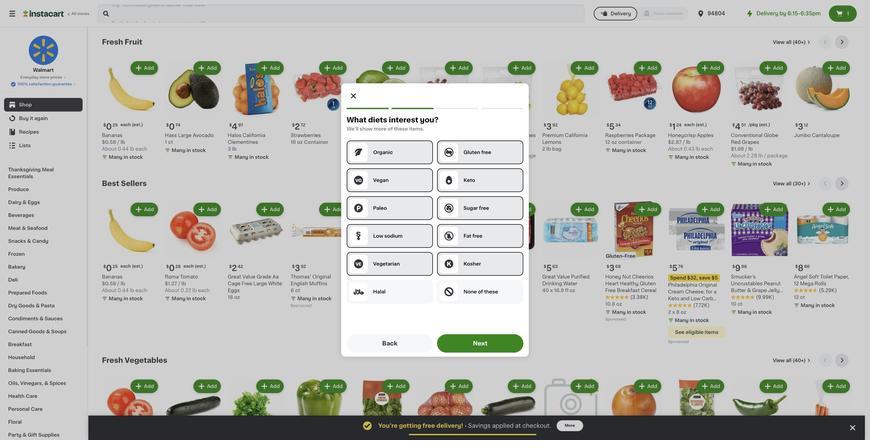 Task type: locate. For each thing, give the bounding box(es) containing it.
0 horizontal spatial gluten
[[464, 150, 480, 155]]

gluten inside add your shopping preferences element
[[464, 150, 480, 155]]

oz right 1.48
[[373, 303, 379, 308]]

cheese,
[[686, 289, 705, 294]]

0 vertical spatial keto
[[464, 178, 475, 183]]

by
[[780, 11, 787, 16]]

1 horizontal spatial spend
[[671, 276, 686, 280]]

view all (40+) button
[[771, 35, 814, 49], [771, 354, 814, 367]]

value left "grade"
[[243, 275, 256, 279]]

$0.25 each (estimated) element for 0
[[102, 120, 160, 132]]

1 view from the top
[[773, 40, 785, 45]]

1 item carousel region from the top
[[102, 35, 852, 171]]

view all (40+) for fruit
[[773, 40, 806, 45]]

low left sodium
[[373, 234, 383, 238]]

0 vertical spatial bananas $0.58 / lb about 0.44 lb each
[[102, 133, 147, 151]]

8 left 1.48
[[354, 303, 357, 308]]

package right '2.4'
[[450, 153, 470, 158]]

x left 1.48
[[358, 303, 361, 308]]

12 inside angel soft toilet paper, 12 mega rolls
[[794, 281, 799, 286]]

2 down lemons
[[543, 147, 546, 151]]

fruit
[[125, 38, 142, 46]]

each inside $ 0 28 each (est.)
[[184, 264, 194, 268]]

great inside great value purified drinking water 40 x 16.9 fl oz
[[543, 275, 556, 279]]

1 spend from the left
[[356, 276, 372, 280]]

$20,
[[373, 276, 384, 280]]

0 horizontal spatial package
[[450, 153, 470, 158]]

1 25 from the top
[[113, 123, 118, 127]]

0 horizontal spatial value
[[243, 275, 256, 279]]

1 vertical spatial bananas $0.58 / lb about 0.44 lb each
[[102, 275, 147, 293]]

0 horizontal spatial keto
[[464, 178, 475, 183]]

essentials down thanksgiving
[[8, 174, 33, 179]]

0.44 for 0
[[118, 147, 129, 151]]

& inside smucker's uncrustables peanut butter & grape jelly sandwich
[[748, 288, 751, 293]]

1 vertical spatial large
[[254, 281, 267, 286]]

1 great from the left
[[543, 275, 556, 279]]

3 for honey nut cheerios heart healthy gluten free breakfast cereal
[[610, 264, 615, 272]]

lb inside halos california clementines 3 lb
[[232, 147, 237, 151]]

(40+) for fruit
[[793, 40, 806, 45]]

oz right the 10.8
[[617, 302, 622, 306]]

2 view all (40+) button from the top
[[771, 354, 814, 367]]

$5 down vegetarian
[[397, 276, 404, 280]]

value inside great value purified drinking water 40 x 16.9 fl oz
[[557, 275, 570, 279]]

main content containing 0
[[88, 27, 865, 440]]

seafood
[[27, 226, 48, 231]]

92 up thomas'
[[301, 265, 306, 269]]

fresh down $20,
[[364, 283, 377, 287]]

24
[[677, 123, 682, 127]]

view all (40+) button for fresh vegetables
[[771, 354, 814, 367]]

oz down the raspberries at the right top of the page
[[612, 140, 617, 145]]

1 horizontal spatial 42
[[367, 133, 373, 138]]

clementines
[[228, 140, 258, 145]]

you?
[[420, 116, 439, 123]]

1 horizontal spatial delivery
[[757, 11, 779, 16]]

seedless inside green seedless grapes bag $1.98 / lb about 2.43 lb / package
[[496, 133, 518, 138]]

3 left the 68
[[610, 264, 615, 272]]

great value grade aa cage free large white eggs 18 oz
[[228, 275, 282, 300]]

1 4 from the left
[[735, 123, 741, 131]]

3 all from the top
[[786, 358, 792, 363]]

0 vertical spatial these
[[394, 127, 408, 131]]

floral link
[[4, 416, 83, 428]]

$5.23 per package (estimated) element
[[417, 120, 474, 132]]

1 horizontal spatial $ 3 92
[[544, 123, 558, 131]]

$ inside $ 0 33
[[355, 123, 358, 127]]

1 vertical spatial 18
[[228, 295, 233, 300]]

2 (40+) from the top
[[793, 358, 806, 363]]

3 for premium california lemons
[[547, 123, 552, 131]]

guarantee
[[52, 82, 72, 86]]

roma tomato $1.27 / lb about 0.22 lb each
[[165, 275, 210, 293]]

free right fat
[[473, 234, 483, 238]]

0 vertical spatial gluten
[[464, 150, 480, 155]]

save right $32,
[[699, 276, 711, 280]]

2 package from the left
[[768, 153, 788, 158]]

1 vertical spatial all
[[786, 181, 792, 186]]

2 vertical spatial x
[[673, 310, 676, 315]]

18
[[432, 265, 436, 269], [228, 295, 233, 300]]

0 vertical spatial 18
[[432, 265, 436, 269]]

x right 40
[[550, 288, 553, 293]]

great for 2
[[228, 275, 241, 279]]

5 left 34
[[610, 123, 615, 131]]

0 vertical spatial view all (40+)
[[773, 40, 806, 45]]

2 great from the left
[[228, 275, 241, 279]]

rolls
[[815, 281, 827, 286]]

package right 2.43
[[516, 153, 536, 158]]

100%
[[17, 82, 28, 86]]

items.
[[409, 127, 424, 131]]

2 $0.25 each (estimated) element from the top
[[102, 262, 160, 273]]

1 vertical spatial 0.44
[[118, 288, 129, 293]]

fresh inside ritz fresh stacks original crackers
[[364, 283, 377, 287]]

1 bananas from the top
[[102, 133, 123, 138]]

1 horizontal spatial eggs
[[228, 288, 240, 293]]

1 vertical spatial free
[[242, 281, 252, 286]]

0 vertical spatial x
[[550, 288, 553, 293]]

free down the heart
[[606, 288, 616, 293]]

2 /pkg from the left
[[435, 123, 444, 127]]

meat & seafood link
[[4, 222, 83, 235]]

$ 3 92 up thomas'
[[292, 264, 306, 272]]

original inside thomas' original english muffins 6 ct
[[313, 275, 331, 279]]

1 view all (40+) from the top
[[773, 40, 806, 45]]

1 horizontal spatial large
[[254, 281, 267, 286]]

oils, vinegars, & spices link
[[4, 377, 83, 390]]

0 vertical spatial of
[[388, 127, 393, 131]]

these
[[394, 127, 408, 131], [484, 289, 498, 294]]

great up drinking
[[543, 275, 556, 279]]

0 vertical spatial 8
[[798, 264, 804, 272]]

beverages link
[[4, 209, 83, 222]]

$ 0 25 each (est.) for 0
[[103, 123, 143, 131]]

prepared
[[8, 290, 31, 295]]

oz down 80%/20%
[[486, 288, 492, 293]]

0 vertical spatial $0.58
[[102, 140, 116, 145]]

treatment tracker modal dialog
[[88, 416, 865, 440]]

sponsored badge image
[[291, 304, 311, 308], [606, 318, 626, 321], [354, 333, 374, 337], [669, 340, 689, 344]]

original up for
[[699, 283, 717, 287]]

0 vertical spatial low
[[373, 234, 383, 238]]

2 vertical spatial all
[[786, 358, 792, 363]]

42 inside the lime 42 1 each
[[367, 133, 373, 138]]

meat & seafood
[[8, 226, 48, 231]]

bakery link
[[4, 261, 83, 273]]

0 vertical spatial goods
[[18, 303, 35, 308]]

/pkg right 51
[[749, 123, 758, 127]]

ritz
[[354, 283, 363, 287]]

$ inside $ 3 88
[[355, 265, 358, 269]]

25 for each (est.)
[[113, 265, 118, 269]]

1 0.44 from the top
[[118, 147, 129, 151]]

california inside halos california clementines 3 lb
[[243, 133, 266, 138]]

1 $5 from the left
[[397, 276, 404, 280]]

oz down strawberries
[[297, 140, 303, 145]]

2 $1.98 from the left
[[731, 147, 744, 151]]

2 horizontal spatial original
[[699, 283, 717, 287]]

0 horizontal spatial save
[[385, 276, 396, 280]]

1 horizontal spatial $1.98
[[731, 147, 744, 151]]

$1.98 down conventional
[[731, 147, 744, 151]]

12
[[804, 123, 809, 127], [606, 140, 611, 145], [794, 281, 799, 286], [794, 295, 799, 300]]

keto down cream
[[669, 296, 680, 301]]

great value purified drinking water 40 x 16.9 fl oz
[[543, 275, 590, 293]]

0
[[106, 123, 112, 131], [169, 123, 175, 131], [358, 123, 364, 131], [106, 264, 112, 272], [169, 264, 175, 272]]

$ inside "$ 5 76"
[[670, 265, 673, 269]]

walmart logo image
[[28, 35, 58, 65]]

1 value from the left
[[557, 275, 570, 279]]

$ inside $ 3 68
[[607, 265, 610, 269]]

prices
[[50, 75, 62, 79]]

2.28
[[747, 153, 758, 158]]

0 horizontal spatial x
[[358, 303, 361, 308]]

None search field
[[97, 4, 585, 23]]

$ 0 25 each (est.)
[[103, 123, 143, 131], [103, 264, 143, 272]]

original inside philadelphia original cream cheese, for a keto and low carb lifestyle
[[699, 283, 717, 287]]

42
[[367, 133, 373, 138], [238, 265, 243, 269]]

goods down 'prepared foods'
[[18, 303, 35, 308]]

/ inside honeycrisp apples $2.87 / lb about 0.43 lb each
[[683, 140, 685, 145]]

$ 2 42
[[229, 264, 243, 272]]

2 view from the top
[[773, 181, 785, 186]]

42 up cage
[[238, 265, 243, 269]]

these down "interest"
[[394, 127, 408, 131]]

party
[[8, 433, 21, 437]]

free right cage
[[242, 281, 252, 286]]

package down globe
[[768, 153, 788, 158]]

1 vertical spatial care
[[31, 407, 43, 411]]

1 view all (40+) button from the top
[[771, 35, 814, 49]]

1 save from the left
[[385, 276, 396, 280]]

about inside roma tomato $1.27 / lb about 0.22 lb each
[[165, 288, 179, 293]]

2 california from the left
[[243, 133, 266, 138]]

0 horizontal spatial 16
[[291, 140, 296, 145]]

fresh vegetables
[[102, 357, 167, 364]]

0 vertical spatial fresh
[[102, 38, 123, 46]]

0 vertical spatial essentials
[[8, 174, 33, 179]]

of
[[388, 127, 393, 131], [478, 289, 483, 294]]

low sodium
[[373, 234, 403, 238]]

$1.98 inside conventional globe red grapes $1.98 / lb about 2.28 lb / package
[[731, 147, 744, 151]]

prepared foods
[[8, 290, 47, 295]]

2 vertical spatial fresh
[[102, 357, 123, 364]]

best
[[102, 180, 119, 187]]

2 25 from the top
[[113, 265, 118, 269]]

1 horizontal spatial original
[[354, 289, 372, 294]]

free for sugar free
[[479, 206, 489, 211]]

1 vertical spatial 42
[[238, 265, 243, 269]]

goods
[[18, 303, 35, 308], [29, 329, 45, 334]]

walmart
[[33, 68, 54, 72]]

0 vertical spatial 25
[[113, 123, 118, 127]]

sponsored badge image down 8 x 1.48 oz in the left of the page
[[354, 333, 374, 337]]

care down vinegars,
[[26, 394, 37, 399]]

18 inside 22 18
[[432, 265, 436, 269]]

eligible
[[686, 330, 704, 335]]

original inside ritz fresh stacks original crackers
[[354, 289, 372, 294]]

16
[[291, 140, 296, 145], [480, 288, 485, 293]]

view for 3
[[773, 40, 785, 45]]

jelly
[[769, 288, 780, 293]]

2 0.44 from the top
[[118, 288, 129, 293]]

care for health care
[[26, 394, 37, 399]]

muffins
[[309, 281, 327, 286]]

0 horizontal spatial free
[[242, 281, 252, 286]]

3 inside halos california clementines 3 lb
[[228, 147, 231, 151]]

(7.72k)
[[694, 303, 710, 308]]

breakfast up household
[[8, 342, 32, 347]]

low down 'cheese,'
[[691, 296, 701, 301]]

0 horizontal spatial $5
[[397, 276, 404, 280]]

3
[[547, 123, 552, 131], [798, 123, 804, 131], [228, 147, 231, 151], [295, 264, 300, 272], [358, 264, 363, 272], [610, 264, 615, 272]]

34
[[616, 123, 621, 127]]

$1.98 for bag
[[480, 147, 493, 151]]

4 left 51
[[735, 123, 741, 131]]

value
[[557, 275, 570, 279], [243, 275, 256, 279]]

$ 3 92 up the premium
[[544, 123, 558, 131]]

1 $1.98 from the left
[[480, 147, 493, 151]]

16 down strawberries
[[291, 140, 296, 145]]

$2.87
[[669, 140, 682, 145]]

vegan
[[373, 178, 389, 183]]

(40+) for vegetables
[[793, 358, 806, 363]]

0 vertical spatial view
[[773, 40, 785, 45]]

grapes down $4.81 per package (estimated) element
[[519, 133, 536, 138]]

item carousel region
[[102, 35, 852, 171], [102, 177, 852, 348], [102, 354, 852, 440]]

thanksgiving meal essentials
[[8, 167, 54, 179]]

gluten-free
[[606, 254, 636, 259]]

1 horizontal spatial 16
[[480, 288, 485, 293]]

3 up jumbo
[[798, 123, 804, 131]]

original for muffins
[[313, 275, 331, 279]]

2 value from the left
[[243, 275, 256, 279]]

0 vertical spatial care
[[26, 394, 37, 399]]

view for 8
[[773, 181, 785, 186]]

fresh left vegetables
[[102, 357, 123, 364]]

0 horizontal spatial /pkg
[[435, 123, 444, 127]]

bananas for 0
[[102, 133, 123, 138]]

package for green seedless grapes bag $1.98 / lb about 2.43 lb / package
[[516, 153, 536, 158]]

dry goods & pasta
[[8, 303, 55, 308]]

great inside great value grade aa cage free large white eggs 18 oz
[[228, 275, 241, 279]]

bananas $0.58 / lb about 0.44 lb each for 0
[[102, 133, 147, 151]]

1 horizontal spatial 18
[[432, 265, 436, 269]]

8 left 86
[[798, 264, 804, 272]]

0 horizontal spatial these
[[394, 127, 408, 131]]

1 horizontal spatial $5
[[712, 276, 718, 280]]

• savings applied at checkout.
[[465, 423, 552, 428]]

72
[[301, 123, 306, 127]]

x
[[550, 288, 553, 293], [358, 303, 361, 308], [673, 310, 676, 315]]

value for 5
[[557, 275, 570, 279]]

1 vertical spatial $ 0 25 each (est.)
[[103, 264, 143, 272]]

2 seedless from the left
[[447, 133, 469, 138]]

1 vertical spatial breakfast
[[8, 342, 32, 347]]

$ 3 88
[[355, 264, 369, 272]]

0 horizontal spatial 8
[[354, 303, 357, 308]]

fresh fruit
[[102, 38, 142, 46]]

5 left 63
[[547, 264, 552, 272]]

value inside great value grade aa cage free large white eggs 18 oz
[[243, 275, 256, 279]]

0 horizontal spatial 42
[[238, 265, 243, 269]]

$5 for 3
[[397, 276, 404, 280]]

1 horizontal spatial 4
[[735, 123, 741, 131]]

package inside green seedless grapes bag $1.98 / lb about 2.43 lb / package
[[516, 153, 536, 158]]

0 horizontal spatial original
[[313, 275, 331, 279]]

0 vertical spatial bananas
[[102, 133, 123, 138]]

1 horizontal spatial /pkg
[[749, 123, 758, 127]]

8 down lifestyle
[[677, 310, 680, 315]]

2 red from the left
[[417, 140, 426, 145]]

0 horizontal spatial grapes
[[428, 140, 445, 145]]

package inside conventional globe red grapes $1.98 / lb about 2.28 lb / package
[[768, 153, 788, 158]]

lifestyle
[[669, 303, 689, 308]]

0 horizontal spatial of
[[388, 127, 393, 131]]

care for personal care
[[31, 407, 43, 411]]

about inside sun harvest seedless red grapes $2.18 / lb about 2.4 lb / package
[[417, 153, 431, 158]]

save up stacks in the bottom of the page
[[385, 276, 396, 280]]

red down conventional
[[731, 140, 741, 145]]

0 vertical spatial 0.44
[[118, 147, 129, 151]]

save for 5
[[699, 276, 711, 280]]

grapes inside green seedless grapes bag $1.98 / lb about 2.43 lb / package
[[519, 133, 536, 138]]

keto inside add your shopping preferences element
[[464, 178, 475, 183]]

1 vertical spatial $ 3 92
[[292, 264, 306, 272]]

of inside what diets interest you? we'll show more of these items.
[[388, 127, 393, 131]]

0 inside "element"
[[169, 264, 175, 272]]

1 (40+) from the top
[[793, 40, 806, 45]]

keto up the sugar
[[464, 178, 475, 183]]

0 horizontal spatial california
[[243, 133, 266, 138]]

$1.98 inside green seedless grapes bag $1.98 / lb about 2.43 lb / package
[[480, 147, 493, 151]]

main content
[[88, 27, 865, 440]]

1 vertical spatial $0.25 each (estimated) element
[[102, 262, 160, 273]]

ct down hass
[[168, 140, 173, 145]]

9
[[735, 264, 741, 272]]

of right more
[[388, 127, 393, 131]]

for
[[706, 289, 713, 294]]

16 down 80%/20%
[[480, 288, 485, 293]]

3 up thomas'
[[295, 264, 300, 272]]

oz inside raspberries package 12 oz container
[[612, 140, 617, 145]]

& left spices at left bottom
[[44, 381, 48, 386]]

smucker's uncrustables peanut butter & grape jelly sandwich
[[731, 275, 781, 300]]

original for cheese,
[[699, 283, 717, 287]]

spend up philadelphia
[[671, 276, 686, 280]]

0 horizontal spatial spend
[[356, 276, 372, 280]]

1 $ 0 25 each (est.) from the top
[[103, 123, 143, 131]]

2 bananas $0.58 / lb about 0.44 lb each from the top
[[102, 275, 147, 293]]

1 horizontal spatial red
[[731, 140, 741, 145]]

3 left 88 on the left
[[358, 264, 363, 272]]

california up clementines
[[243, 133, 266, 138]]

product group
[[102, 60, 160, 162], [165, 60, 222, 155], [228, 60, 285, 162], [291, 60, 348, 146], [354, 60, 411, 155], [417, 60, 474, 169], [480, 60, 537, 169], [543, 60, 600, 152], [606, 60, 663, 155], [669, 60, 726, 162], [731, 60, 789, 169], [794, 60, 852, 139], [102, 201, 160, 303], [165, 201, 222, 303], [228, 201, 285, 301], [291, 201, 348, 310], [354, 201, 411, 339], [417, 201, 474, 310], [480, 201, 537, 303], [543, 201, 600, 294], [606, 201, 663, 323], [669, 201, 726, 346], [731, 201, 789, 317], [794, 201, 852, 310], [102, 378, 160, 440], [165, 378, 222, 440], [228, 378, 285, 440], [291, 378, 348, 440], [354, 378, 411, 440], [417, 378, 474, 440], [480, 378, 537, 440], [543, 378, 600, 440], [606, 378, 663, 440], [669, 378, 726, 440], [731, 378, 789, 440], [794, 378, 852, 440]]

1 red from the left
[[731, 140, 741, 145]]

ct inside hass large avocado 1 ct
[[168, 140, 173, 145]]

bananas for each (est.)
[[102, 275, 123, 279]]

& left candy
[[27, 239, 31, 243]]

2 $0.58 from the top
[[102, 281, 116, 286]]

halos
[[228, 133, 242, 138]]

great up cage
[[228, 275, 241, 279]]

1 vertical spatial low
[[691, 296, 701, 301]]

gluten up cereal
[[640, 281, 656, 286]]

1 $0.25 each (estimated) element from the top
[[102, 120, 160, 132]]

1 bananas $0.58 / lb about 0.44 lb each from the top
[[102, 133, 147, 151]]

1 horizontal spatial value
[[557, 275, 570, 279]]

$0.25 each (estimated) element
[[102, 120, 160, 132], [102, 262, 160, 273]]

breakfast down healthy
[[617, 288, 640, 293]]

2 view all (40+) from the top
[[773, 358, 806, 363]]

essentials up the oils, vinegars, & spices
[[26, 368, 51, 373]]

select-
[[435, 275, 453, 279]]

4 left the 97
[[232, 123, 238, 131]]

1 vertical spatial view all (40+)
[[773, 358, 806, 363]]

2 bananas from the top
[[102, 275, 123, 279]]

angel
[[794, 275, 808, 279]]

42 down show at the left of page
[[367, 133, 373, 138]]

of right none
[[478, 289, 483, 294]]

/
[[117, 140, 119, 145], [683, 140, 685, 145], [494, 147, 496, 151], [746, 147, 748, 151], [430, 147, 433, 151], [513, 153, 515, 158], [765, 153, 767, 158], [447, 153, 449, 158], [117, 281, 119, 286], [178, 281, 180, 286]]

$0.25 each (estimated) element for each (est.)
[[102, 262, 160, 273]]

5 left '76'
[[673, 264, 678, 272]]

1 horizontal spatial keto
[[669, 296, 680, 301]]

3 up the premium
[[547, 123, 552, 131]]

sellers
[[121, 180, 147, 187]]

2 $ 0 25 each (est.) from the top
[[103, 264, 143, 272]]

1 vertical spatial these
[[484, 289, 498, 294]]

free up nut
[[625, 254, 636, 259]]

1 horizontal spatial of
[[478, 289, 483, 294]]

92 for thomas' original english muffins
[[301, 265, 306, 269]]

keto inside philadelphia original cream cheese, for a keto and low carb lifestyle
[[669, 296, 680, 301]]

$ 3 92 for premium california lemons
[[544, 123, 558, 131]]

1 vertical spatial view
[[773, 181, 785, 186]]

12 inside $ 3 12
[[804, 123, 809, 127]]

product group containing 9
[[731, 201, 789, 317]]

free down bag
[[482, 150, 492, 155]]

x down lifestyle
[[673, 310, 676, 315]]

3 package from the left
[[450, 153, 470, 158]]

large down 74
[[178, 133, 192, 138]]

care up floral link
[[31, 407, 43, 411]]

essentials
[[8, 174, 33, 179], [26, 368, 51, 373]]

92 up the premium
[[553, 123, 558, 127]]

2 inside premium california lemons 2 lb bag
[[543, 147, 546, 151]]

1 all from the top
[[786, 40, 792, 45]]

these down 80%/20%
[[484, 289, 498, 294]]

sponsored badge image down 6
[[291, 304, 311, 308]]

0 vertical spatial 16
[[291, 140, 296, 145]]

0 vertical spatial $ 0 25 each (est.)
[[103, 123, 143, 131]]

2 horizontal spatial free
[[625, 254, 636, 259]]

& right dairy
[[23, 200, 27, 205]]

oz inside great value grade aa cage free large white eggs 18 oz
[[234, 295, 240, 300]]

gluten down bag
[[464, 150, 480, 155]]

1 horizontal spatial x
[[550, 288, 553, 293]]

0 horizontal spatial low
[[373, 234, 383, 238]]

22 18
[[421, 264, 436, 272]]

$1.98 down bag
[[480, 147, 493, 151]]

0 vertical spatial (40+)
[[793, 40, 806, 45]]

1 vertical spatial bananas
[[102, 275, 123, 279]]

3 for spend $20, save $5
[[358, 264, 363, 272]]

1 vertical spatial eggs
[[228, 288, 240, 293]]

instacart logo image
[[23, 10, 64, 18]]

0 vertical spatial view all (40+) button
[[771, 35, 814, 49]]

product group containing 8
[[794, 201, 852, 310]]

goods down condiments & sauces
[[29, 329, 45, 334]]

$ 3 92 for thomas' original english muffins
[[292, 264, 306, 272]]

$ inside $ 1 24
[[670, 123, 673, 127]]

you're getting free delivery!
[[379, 423, 464, 428]]

1 vertical spatial of
[[478, 289, 483, 294]]

meat
[[8, 226, 21, 231]]

25 for 0
[[113, 123, 118, 127]]

these inside what diets interest you? we'll show more of these items.
[[394, 127, 408, 131]]

100% satisfaction guarantee
[[17, 82, 72, 86]]

delivery inside button
[[611, 11, 631, 16]]

delivery for delivery
[[611, 11, 631, 16]]

2 all from the top
[[786, 181, 792, 186]]

1 $0.58 from the top
[[102, 140, 116, 145]]

0 vertical spatial large
[[178, 133, 192, 138]]

1 vertical spatial gluten
[[640, 281, 656, 286]]

0 vertical spatial breakfast
[[617, 288, 640, 293]]

seedless down $4.81 per package (estimated) element
[[496, 133, 518, 138]]

large down "grade"
[[254, 281, 267, 286]]

2 $5 from the left
[[712, 276, 718, 280]]

1 horizontal spatial breakfast
[[617, 288, 640, 293]]

1 horizontal spatial seedless
[[496, 133, 518, 138]]

each inside the lime 42 1 each
[[357, 140, 369, 145]]

california inside premium california lemons 2 lb bag
[[565, 133, 588, 138]]

1 seedless from the left
[[496, 133, 518, 138]]

paleo
[[373, 206, 387, 211]]

view all (40+)
[[773, 40, 806, 45], [773, 358, 806, 363]]

view
[[773, 40, 785, 45], [773, 181, 785, 186], [773, 358, 785, 363]]

2.43
[[495, 153, 506, 158]]

1 horizontal spatial gluten
[[640, 281, 656, 286]]

6:35pm
[[801, 11, 821, 16]]

5 for $ 5 23 /pkg (est.)
[[421, 123, 426, 131]]

lb inside premium california lemons 2 lb bag
[[547, 147, 551, 151]]

2 horizontal spatial x
[[673, 310, 676, 315]]

1 california from the left
[[565, 133, 588, 138]]

personal
[[8, 407, 30, 411]]

original up "muffins"
[[313, 275, 331, 279]]

0 horizontal spatial red
[[417, 140, 426, 145]]

goods for canned
[[29, 329, 45, 334]]

0 horizontal spatial $1.98
[[480, 147, 493, 151]]

/ inside roma tomato $1.27 / lb about 0.22 lb each
[[178, 281, 180, 286]]

1 vertical spatial original
[[699, 283, 717, 287]]

2 spend from the left
[[671, 276, 686, 280]]

bag
[[480, 140, 489, 145]]

2 4 from the left
[[232, 123, 238, 131]]

/pkg inside $4.51 per package (estimated) element
[[749, 123, 758, 127]]

16 inside strawberries 16 oz container
[[291, 140, 296, 145]]

0 horizontal spatial large
[[178, 133, 192, 138]]

goods for dry
[[18, 303, 35, 308]]

save for 3
[[385, 276, 396, 280]]

1
[[848, 11, 850, 16], [673, 123, 676, 131], [165, 140, 167, 145], [354, 140, 356, 145]]

free right the sugar
[[479, 206, 489, 211]]

best sellers
[[102, 180, 147, 187]]

original down ritz
[[354, 289, 372, 294]]

sponsored badge image for ritz fresh stacks original crackers
[[354, 333, 374, 337]]

1 /pkg from the left
[[749, 123, 758, 127]]

spend up ritz
[[356, 276, 372, 280]]

3 down halos
[[228, 147, 231, 151]]

1 vertical spatial goods
[[29, 329, 45, 334]]

paper
[[417, 281, 431, 286]]

many
[[172, 148, 185, 153], [361, 148, 374, 153], [612, 148, 626, 153], [109, 155, 123, 160], [675, 155, 689, 160], [235, 155, 248, 160], [486, 162, 500, 166], [738, 162, 752, 166], [424, 162, 437, 166], [109, 296, 123, 301], [172, 296, 185, 301], [298, 296, 311, 301], [424, 303, 437, 308], [801, 303, 815, 308], [738, 310, 752, 315], [612, 310, 626, 315], [675, 318, 689, 323]]

/pkg right 23
[[435, 123, 444, 127]]

1 horizontal spatial save
[[699, 276, 711, 280]]

california right the premium
[[565, 133, 588, 138]]

ct right 10 at right bottom
[[738, 302, 743, 306]]

3 for thomas' original english muffins
[[295, 264, 300, 272]]

about inside honeycrisp apples $2.87 / lb about 0.43 lb each
[[669, 147, 683, 151]]

3 item carousel region from the top
[[102, 354, 852, 440]]

raspberries package 12 oz container
[[606, 133, 656, 145]]

0 horizontal spatial 4
[[232, 123, 238, 131]]

97
[[238, 123, 243, 127]]

cantaloupe
[[812, 133, 840, 138]]

1 package from the left
[[516, 153, 536, 158]]

33
[[364, 123, 370, 127]]

ct down 'mega'
[[801, 295, 806, 300]]

5 left 23
[[421, 123, 426, 131]]

18 right 22
[[432, 265, 436, 269]]

what diets interest you? we'll show more of these items.
[[347, 116, 439, 131]]

2 save from the left
[[699, 276, 711, 280]]

& down uncrustables
[[748, 288, 751, 293]]

& left "soups"
[[46, 329, 50, 334]]

1.48
[[362, 303, 372, 308]]

& left pasta in the bottom left of the page
[[36, 303, 40, 308]]



Task type: vqa. For each thing, say whether or not it's contained in the screenshot.
Globe
yes



Task type: describe. For each thing, give the bounding box(es) containing it.
3 view from the top
[[773, 358, 785, 363]]

eggs inside dairy & eggs link
[[28, 200, 40, 205]]

$ 0 25 each (est.) for each (est.)
[[103, 264, 143, 272]]

fresh for fresh fruit
[[102, 38, 123, 46]]

sodium
[[385, 234, 403, 238]]

2 down lifestyle
[[669, 310, 672, 315]]

free inside honey nut cheerios heart healthy gluten free breakfast cereal
[[606, 288, 616, 293]]

96
[[742, 265, 747, 269]]

red inside conventional globe red grapes $1.98 / lb about 2.28 lb / package
[[731, 140, 741, 145]]

each inside roma tomato $1.27 / lb about 0.22 lb each
[[198, 288, 210, 293]]

item carousel region containing fresh vegetables
[[102, 354, 852, 440]]

essentials inside baking essentials link
[[26, 368, 51, 373]]

package for conventional globe red grapes $1.98 / lb about 2.28 lb / package
[[768, 153, 788, 158]]

breakfast inside honey nut cheerios heart healthy gluten free breakfast cereal
[[617, 288, 640, 293]]

1 inside button
[[848, 11, 850, 16]]

breakfast link
[[4, 338, 83, 351]]

vegetarian
[[373, 262, 400, 266]]

california for halos california clementines 3 lb
[[243, 133, 266, 138]]

& inside 'link'
[[27, 239, 31, 243]]

2 left 72
[[295, 123, 300, 131]]

about inside conventional globe red grapes $1.98 / lb about 2.28 lb / package
[[731, 153, 746, 158]]

5 for $ 5 76
[[673, 264, 678, 272]]

product group containing 22
[[417, 201, 474, 310]]

add your shopping preferences element
[[341, 83, 529, 357]]

94804 button
[[697, 4, 738, 23]]

oz inside strawberries 16 oz container
[[297, 140, 303, 145]]

spend for 5
[[671, 276, 686, 280]]

$ inside $ 5 34
[[607, 123, 610, 127]]

& left gift
[[23, 433, 27, 437]]

free inside great value grade aa cage free large white eggs 18 oz
[[242, 281, 252, 286]]

sponsored badge image down see
[[669, 340, 689, 344]]

white
[[268, 281, 282, 286]]

grapes inside conventional globe red grapes $1.98 / lb about 2.28 lb / package
[[742, 140, 760, 145]]

5 for $ 5 34
[[610, 123, 615, 131]]

1 inside hass large avocado 1 ct
[[165, 140, 167, 145]]

$0.28 each (estimated) element
[[165, 262, 222, 273]]

$ inside $ 8 86
[[796, 265, 798, 269]]

12 inside raspberries package 12 oz container
[[606, 140, 611, 145]]

delivery button
[[594, 7, 638, 20]]

pasta
[[41, 303, 55, 308]]

18 inside great value grade aa cage free large white eggs 18 oz
[[228, 295, 233, 300]]

crackers
[[374, 289, 395, 294]]

heart
[[606, 281, 619, 286]]

free for fat free
[[473, 234, 483, 238]]

fresh for fresh vegetables
[[102, 357, 123, 364]]

all for 8
[[786, 181, 792, 186]]

$ inside $ 5 63
[[544, 265, 547, 269]]

2 item carousel region from the top
[[102, 177, 852, 348]]

items
[[705, 330, 719, 335]]

$ 5 76
[[670, 264, 684, 272]]

sandwich
[[731, 295, 755, 300]]

value for 2
[[243, 275, 256, 279]]

(est.) inside $4.51 per package (estimated) element
[[759, 123, 771, 127]]

4 for $ 4 51
[[735, 123, 741, 131]]

baking
[[8, 368, 25, 373]]

2 x 8 oz
[[669, 310, 687, 315]]

eggs inside great value grade aa cage free large white eggs 18 oz
[[228, 288, 240, 293]]

$ inside $ 4 97
[[229, 123, 232, 127]]

hass large avocado 1 ct
[[165, 133, 214, 145]]

0.44 for each (est.)
[[118, 288, 129, 293]]

all
[[71, 12, 76, 16]]

/pkg (est.)
[[749, 123, 771, 127]]

show
[[360, 127, 373, 131]]

vinegars,
[[20, 381, 43, 386]]

42 inside $ 2 42
[[238, 265, 243, 269]]

lemons
[[543, 140, 562, 145]]

lime
[[354, 133, 365, 138]]

$ 3 12
[[796, 123, 809, 131]]

2 up cage
[[232, 264, 237, 272]]

$ inside $ 0 28 each (est.)
[[166, 265, 169, 269]]

roma
[[165, 275, 179, 279]]

$4.51 per package (estimated) element
[[731, 120, 789, 132]]

x for 3
[[358, 303, 361, 308]]

oz inside beef chuck, ground, 80%/20% 16 oz
[[486, 288, 492, 293]]

shop
[[19, 102, 32, 107]]

large inside hass large avocado 1 ct
[[178, 133, 192, 138]]

$1.98 for grapes
[[731, 147, 744, 151]]

view all (40+) for vegetables
[[773, 358, 806, 363]]

large inside great value grade aa cage free large white eggs 18 oz
[[254, 281, 267, 286]]

grape
[[753, 288, 767, 293]]

10.8 oz
[[606, 302, 622, 306]]

92 for premium california lemons
[[553, 123, 558, 127]]

thomas' original english muffins 6 ct
[[291, 275, 331, 293]]

oils,
[[8, 381, 19, 386]]

tomato
[[180, 275, 198, 279]]

globe
[[764, 133, 779, 138]]

condiments & sauces
[[8, 316, 63, 321]]

a
[[714, 289, 717, 294]]

health
[[8, 394, 24, 399]]

sponsored badge image for thomas' original english muffins
[[291, 304, 311, 308]]

x inside great value purified drinking water 40 x 16.9 fl oz
[[550, 288, 553, 293]]

& right meat
[[22, 226, 26, 231]]

$ inside $ 2 72
[[292, 123, 295, 127]]

$ inside '$ 9 96'
[[733, 265, 735, 269]]

free inside treatment tracker modal 'dialog'
[[423, 423, 435, 428]]

(est.) inside $ 5 23 /pkg (est.)
[[445, 123, 456, 127]]

sponsored badge image for honey nut cheerios heart healthy gluten free breakfast cereal
[[606, 318, 626, 321]]

healthy
[[620, 281, 639, 286]]

about inside green seedless grapes bag $1.98 / lb about 2.43 lb / package
[[480, 153, 494, 158]]

dairy & eggs link
[[4, 196, 83, 209]]

40
[[543, 288, 549, 293]]

oz inside great value purified drinking water 40 x 16.9 fl oz
[[570, 288, 576, 293]]

seedless inside sun harvest seedless red grapes $2.18 / lb about 2.4 lb / package
[[447, 133, 469, 138]]

ct inside thomas' original english muffins 6 ct
[[295, 288, 300, 293]]

what
[[347, 116, 367, 123]]

green
[[480, 133, 494, 138]]

view all (40+) button for fresh fruit
[[771, 35, 814, 49]]

1 button
[[829, 5, 857, 22]]

grade
[[257, 275, 271, 279]]

all stores
[[71, 12, 89, 16]]

buy it again link
[[4, 112, 83, 125]]

0.22
[[181, 288, 191, 293]]

3 for jumbo cantaloupe
[[798, 123, 804, 131]]

68
[[616, 265, 621, 269]]

service type group
[[594, 7, 689, 20]]

ritz fresh stacks original crackers
[[354, 283, 395, 294]]

•
[[465, 423, 467, 428]]

1 horizontal spatial 8
[[677, 310, 680, 315]]

$ 5 34
[[607, 123, 621, 131]]

nut
[[623, 275, 631, 279]]

spices
[[49, 381, 66, 386]]

(est.) inside the $1.24 each (estimated) element
[[696, 123, 707, 127]]

0 horizontal spatial breakfast
[[8, 342, 32, 347]]

$0.58 for 0
[[102, 140, 116, 145]]

essentials inside thanksgiving meal essentials
[[8, 174, 33, 179]]

& left sauces
[[40, 316, 44, 321]]

you're
[[379, 423, 398, 428]]

spend $20, save $5
[[356, 276, 404, 280]]

oils, vinegars, & spices
[[8, 381, 66, 386]]

package inside sun harvest seedless red grapes $2.18 / lb about 2.4 lb / package
[[450, 153, 470, 158]]

hass
[[165, 133, 177, 138]]

grapes inside sun harvest seedless red grapes $2.18 / lb about 2.4 lb / package
[[428, 140, 445, 145]]

$ inside $ 5 23 /pkg (est.)
[[418, 123, 421, 127]]

$5 for 5
[[712, 276, 718, 280]]

gluten inside honey nut cheerios heart healthy gluten free breakfast cereal
[[640, 281, 656, 286]]

bananas $0.58 / lb about 0.44 lb each for each (est.)
[[102, 275, 147, 293]]

each inside honeycrisp apples $2.87 / lb about 0.43 lb each
[[702, 147, 714, 151]]

jumbo
[[794, 133, 811, 138]]

buy it again
[[19, 116, 48, 121]]

lists
[[19, 143, 31, 148]]

low inside philadelphia original cream cheese, for a keto and low carb lifestyle
[[691, 296, 701, 301]]

86
[[805, 265, 810, 269]]

product group containing 1
[[669, 60, 726, 162]]

$ inside $ 0 74
[[166, 123, 169, 127]]

cereal
[[641, 288, 657, 293]]

strawberries 16 oz container
[[291, 133, 329, 145]]

oz down lifestyle
[[681, 310, 687, 315]]

all for 3
[[786, 40, 792, 45]]

(3.38k)
[[631, 295, 649, 300]]

$1.24 each (estimated) element
[[669, 120, 726, 132]]

california for premium california lemons 2 lb bag
[[565, 133, 588, 138]]

dairy
[[8, 200, 21, 205]]

1 inside the lime 42 1 each
[[354, 140, 356, 145]]

5 for $ 5 63
[[547, 264, 552, 272]]

$ 0 74
[[166, 123, 180, 131]]

delivery for delivery by 6:15-6:35pm
[[757, 11, 779, 16]]

see
[[676, 330, 685, 335]]

low inside add your shopping preferences element
[[373, 234, 383, 238]]

23
[[427, 123, 432, 127]]

/pkg inside $ 5 23 /pkg (est.)
[[435, 123, 444, 127]]

gluten free
[[464, 150, 492, 155]]

back
[[382, 341, 398, 346]]

delivery by 6:15-6:35pm link
[[746, 10, 821, 18]]

0.43
[[684, 147, 695, 151]]

$0.58 for each (est.)
[[102, 281, 116, 286]]

free for gluten free
[[482, 150, 492, 155]]

(est.) inside $ 0 28 each (est.)
[[195, 264, 206, 268]]

1 horizontal spatial these
[[484, 289, 498, 294]]

$ inside $ 2 42
[[229, 265, 232, 269]]

great for 5
[[543, 275, 556, 279]]

size
[[458, 275, 468, 279]]

interest
[[389, 116, 419, 123]]

$ inside $ 3 12
[[796, 123, 798, 127]]

fl
[[566, 288, 569, 293]]

x for 5
[[673, 310, 676, 315]]

16 inside beef chuck, ground, 80%/20% 16 oz
[[480, 288, 485, 293]]

produce link
[[4, 183, 83, 196]]

(9.99k)
[[757, 295, 775, 300]]

purified
[[571, 275, 590, 279]]

$4.81 per package (estimated) element
[[480, 120, 537, 132]]

100% satisfaction guarantee button
[[11, 80, 76, 87]]

cheerios
[[633, 275, 654, 279]]

household
[[8, 355, 35, 360]]

6:15-
[[788, 11, 801, 16]]

1 vertical spatial 8
[[354, 303, 357, 308]]

household link
[[4, 351, 83, 364]]

$ 1 24
[[670, 123, 682, 131]]

$ 5 63
[[544, 264, 558, 272]]

spend for 3
[[356, 276, 372, 280]]

$ inside $ 4 51
[[733, 123, 735, 127]]

stacks
[[379, 283, 395, 287]]

red inside sun harvest seedless red grapes $2.18 / lb about 2.4 lb / package
[[417, 140, 426, 145]]

back button
[[347, 334, 433, 353]]

see eligible items
[[676, 330, 719, 335]]

4 for $ 4 97
[[232, 123, 238, 131]]

toilet
[[821, 275, 834, 279]]

personal care link
[[4, 403, 83, 416]]

each (est.)
[[685, 123, 707, 127]]



